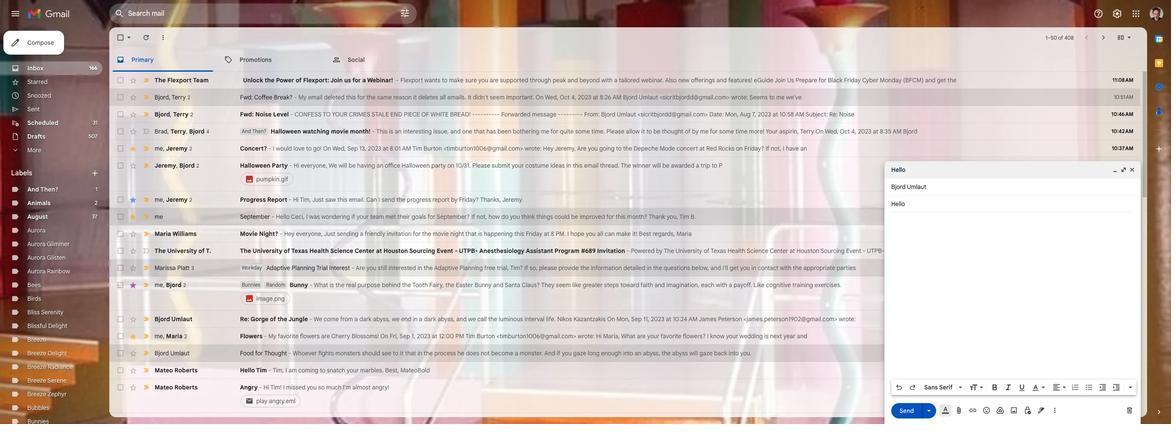 Task type: vqa. For each thing, say whether or not it's contained in the screenshot.


Task type: describe. For each thing, give the bounding box(es) containing it.
discard draft ‪(⌘⇧d)‬ image
[[1126, 407, 1134, 415]]

a right end
[[419, 316, 423, 323]]

scheduled link
[[27, 119, 58, 127]]

0 vertical spatial mon,
[[726, 111, 739, 118]]

507
[[89, 133, 97, 140]]

at up 'training'
[[790, 247, 795, 255]]

0 vertical spatial email
[[308, 94, 323, 101]]

1 horizontal spatial are
[[490, 76, 499, 84]]

1 vertical spatial <timburton1006@gmail.com>
[[497, 333, 576, 341]]

and right faith
[[655, 282, 665, 289]]

2 houston from the left
[[797, 247, 820, 255]]

0 vertical spatial hey
[[543, 145, 554, 153]]

that for night
[[466, 230, 477, 238]]

indent more ‪(⌘])‬ image
[[1113, 384, 1121, 392]]

sent for sent link
[[27, 106, 40, 113]]

0 horizontal spatial sep
[[347, 145, 358, 153]]

and then? halloween watching movie month! - this is an interesting issue, and one that has been bothering me for quite some time. please allow it to be thought of by me for some time more! your aspirin, terry on wed, oct 4, 2023 at 8:35 am bjord
[[242, 128, 918, 135]]

pop out image
[[1121, 167, 1128, 173]]

burt
[[1067, 247, 1079, 255]]

1 horizontal spatial get
[[937, 76, 946, 84]]

a right become
[[515, 350, 518, 358]]

2 bunny from the left
[[475, 282, 492, 289]]

month?
[[627, 213, 648, 221]]

bjord , terry 2 for fwd: coffee break? - my email deleted this for the same reason it deletes all emails. it didn't seem important. on wed, oct 4, 2023 at 8:26 am bjord umlaut <sicritbjordd@gmail.com> wrote: seems to me we've
[[155, 93, 190, 101]]

that for one
[[474, 128, 485, 135]]

1 anesthesiology from the left
[[479, 247, 525, 255]]

insert link ‪(⌘k)‬ image
[[969, 407, 978, 415]]

of up random at the bottom left of the page
[[284, 247, 290, 255]]

angry
[[240, 384, 258, 392]]

aurora for aurora rainbow
[[27, 268, 45, 276]]

0 vertical spatial not,
[[771, 145, 782, 153]]

of right 'gorge'
[[270, 316, 276, 323]]

2 roberts from the top
[[175, 384, 198, 392]]

0 vertical spatial by
[[692, 128, 699, 135]]

fights
[[318, 350, 334, 358]]

1 vertical spatial with
[[780, 264, 792, 272]]

1 vertical spatial movie
[[433, 230, 449, 238]]

settings image
[[1113, 9, 1123, 19]]

this left month? on the bottom of page
[[616, 213, 626, 221]]

please
[[539, 264, 557, 272]]

concert
[[677, 145, 698, 153]]

the left tooth
[[402, 282, 411, 289]]

at left 8:01
[[383, 145, 388, 153]]

pm
[[456, 333, 464, 341]]

cell containing bunny
[[240, 281, 1098, 307]]

is down interest
[[330, 282, 334, 289]]

the right the (bfcm) on the right top of the page
[[948, 76, 957, 84]]

to right 'see'
[[393, 350, 399, 358]]

rocks
[[719, 145, 735, 153]]

the up 'training'
[[793, 264, 802, 272]]

thank
[[649, 213, 665, 221]]

compose button
[[3, 31, 64, 55]]

2023 down the beyond
[[578, 94, 592, 101]]

search mail image
[[112, 6, 127, 21]]

2 horizontal spatial if
[[766, 145, 770, 153]]

bees link
[[27, 282, 41, 289]]

1 gaze from the left
[[573, 350, 587, 358]]

bubbles
[[27, 405, 49, 412]]

and right the (bfcm) on the right top of the page
[[926, 76, 936, 84]]

breeze radiance link
[[27, 364, 73, 371]]

breeze for breeze serene
[[27, 377, 46, 385]]

jeremy down brad
[[155, 162, 176, 169]]

your
[[766, 128, 778, 135]]

social tab
[[326, 48, 433, 72]]

then? for and then? halloween watching movie month! - this is an interesting issue, and one that has been bothering me for quite some time. please allow it to be thought of by me for some time more! your aspirin, terry on wed, oct 4, 2023 at 8:35 am bjord
[[252, 128, 267, 135]]

to right going
[[616, 145, 622, 153]]

0 vertical spatial my
[[299, 94, 307, 101]]

to left go!
[[306, 145, 312, 153]]

sans serif
[[925, 384, 953, 392]]

attach files image
[[955, 407, 964, 415]]

bunny - what is the real purpose behind the tooth fairy, the easter bunny and santa claus? they seem like greater steps toward faith and imagination, each with a payoff. like cognitive training exercises.
[[290, 282, 842, 289]]

we inside cell
[[329, 162, 337, 170]]

the down allow
[[623, 145, 632, 153]]

0 vertical spatial movie
[[331, 128, 349, 135]]

year
[[784, 333, 796, 341]]

this right saw
[[338, 196, 348, 204]]

more send options image
[[925, 407, 934, 416]]

1 vertical spatial make
[[617, 230, 631, 238]]

2 horizontal spatial abyss,
[[643, 350, 660, 358]]

1 vertical spatial mon,
[[617, 316, 630, 323]]

0 horizontal spatial friday
[[526, 230, 543, 238]]

your
[[332, 111, 348, 118]]

bjord , terry 2 for fwd: noise level - confess to your crimes stale end piece of white bread! ---------- forwarded message --------- from: bjord umlaut <sicritbjordd@gmail.com> date: mon, aug 7, 2023 at 10:58 am subject: re: noise
[[155, 110, 193, 118]]

1 horizontal spatial will
[[653, 162, 661, 170]]

hi up "ceci,"
[[293, 196, 299, 204]]

labels navigation
[[0, 27, 109, 425]]

0 horizontal spatial re:
[[240, 316, 249, 323]]

behind
[[382, 282, 401, 289]]

and up pm
[[457, 316, 467, 323]]

2 vertical spatial sep
[[400, 333, 410, 341]]

1 vertical spatial are
[[356, 264, 365, 272]]

on down through
[[536, 94, 544, 101]]

in right detailed
[[647, 264, 652, 272]]

breeze for breeze delight
[[27, 350, 46, 358]]

1 noise from the left
[[255, 111, 272, 118]]

on inside cell
[[448, 162, 454, 170]]

2 texas from the left
[[711, 247, 726, 255]]

then? for and then?
[[40, 186, 58, 194]]

1 some from the left
[[575, 128, 590, 135]]

forwarded
[[501, 111, 531, 118]]

in right end
[[413, 316, 418, 323]]

0 vertical spatial <sicritbjordd@gmail.com>
[[660, 94, 730, 101]]

going
[[600, 145, 615, 153]]

0 horizontal spatial with
[[601, 76, 613, 84]]

a left trip
[[696, 162, 700, 170]]

your right submit
[[512, 162, 524, 170]]

terry for 10:42 am
[[171, 128, 186, 135]]

bulleted list ‪(⌘⇧8)‬ image
[[1085, 384, 1094, 392]]

bjord inside hello dialog
[[892, 183, 906, 191]]

interested
[[389, 264, 416, 272]]

support image
[[1094, 9, 1104, 19]]

unlock the power of flexport: join us for a webinar! - flexport wants to make sure you are supported through peak and beyond with a tailored webinar. also new offerings and features! eguide join us prepare for black friday cyber monday (bfcm) and get the
[[240, 76, 957, 84]]

the right call at the bottom left of the page
[[488, 316, 497, 323]]

2 row from the top
[[109, 89, 1141, 106]]

0 horizontal spatial all
[[440, 94, 446, 101]]

is left next
[[765, 333, 769, 341]]

marissa platt 3
[[155, 264, 194, 272]]

1 vertical spatial tim,
[[273, 367, 284, 375]]

snoozed
[[27, 92, 51, 100]]

fairy,
[[430, 282, 444, 289]]

2 join from the left
[[775, 76, 786, 84]]

for right goals
[[428, 213, 436, 221]]

have
[[786, 145, 799, 153]]

redo ‪(⌘y)‬ image
[[909, 384, 917, 392]]

and then?
[[27, 186, 58, 194]]

1 vertical spatial not,
[[477, 213, 487, 221]]

jeremy up do
[[502, 196, 522, 204]]

0 vertical spatial it
[[414, 94, 417, 101]]

tim left the b.
[[680, 213, 689, 221]]

2 we from the left
[[468, 316, 476, 323]]

i'm
[[343, 384, 351, 392]]

of right power
[[296, 76, 302, 84]]

interesting
[[403, 128, 432, 135]]

sent 3 days ago. follow up?
[[1054, 213, 1134, 221]]

is left happening
[[478, 230, 483, 238]]

1 horizontal spatial abyss,
[[438, 316, 455, 323]]

on right go!
[[323, 145, 331, 153]]

toward
[[621, 282, 640, 289]]

7 row from the top
[[109, 191, 1141, 208]]

primary
[[132, 56, 154, 63]]

i right can
[[379, 196, 380, 204]]

birds
[[27, 295, 41, 303]]

blissful delight link
[[27, 323, 67, 330]]

confess
[[295, 111, 322, 118]]

i left the have
[[783, 145, 785, 153]]

0 vertical spatial <timburton1006@gmail.com>
[[444, 145, 523, 153]]

i left know
[[707, 333, 709, 341]]

level
[[273, 111, 289, 118]]

everyone, for we
[[301, 162, 327, 170]]

a left payoff.
[[729, 282, 732, 289]]

night?
[[259, 230, 278, 238]]

radiance
[[48, 364, 73, 371]]

bjord umlaut for food for thought - whoever fights monsters should see to it that in the process he does not become a monster. and if you gaze long enough into an abyss, the abyss will gaze back into you.
[[155, 350, 190, 358]]

this right ideas
[[573, 162, 583, 170]]

minimize image
[[1112, 167, 1119, 173]]

1 assistant from the left
[[526, 247, 553, 255]]

glimmer
[[47, 241, 70, 248]]

fri,
[[390, 333, 398, 341]]

friendly
[[365, 230, 385, 238]]

the right the send
[[397, 196, 406, 204]]

in left the contact
[[752, 264, 757, 272]]

hello dialog
[[885, 162, 1141, 425]]

0 vertical spatial re:
[[830, 111, 838, 118]]

1 horizontal spatial email
[[584, 162, 599, 170]]

university for texas
[[253, 247, 283, 255]]

bjord umlaut inside hello dialog
[[892, 183, 927, 191]]

1 program from the left
[[555, 247, 580, 255]]

you right do
[[510, 213, 520, 221]]

0 horizontal spatial hey
[[284, 230, 295, 238]]

1 dark from the left
[[359, 316, 372, 323]]

and left i'll
[[711, 264, 721, 272]]

appropriate
[[804, 264, 836, 272]]

at left the 8
[[544, 230, 550, 238]]

this down think
[[514, 230, 524, 238]]

an right the have
[[801, 145, 807, 153]]

2 flexport from the left
[[401, 76, 423, 84]]

i left the was
[[306, 213, 308, 221]]

0 vertical spatial burton
[[424, 145, 442, 153]]

wrote: down 'exercises.'
[[839, 316, 856, 323]]

beyond
[[580, 76, 600, 84]]

features!
[[729, 76, 753, 84]]

1 vertical spatial what
[[621, 333, 636, 341]]

gmail image
[[27, 5, 74, 22]]

2 adaptive from the left
[[434, 264, 458, 272]]

0 horizontal spatial friday?
[[459, 196, 479, 204]]

main menu image
[[10, 9, 21, 19]]

breeze delight
[[27, 350, 67, 358]]

delight for breeze delight
[[48, 350, 67, 358]]

1 vertical spatial it
[[642, 128, 645, 135]]

37
[[92, 214, 97, 220]]

cyber
[[863, 76, 879, 84]]

Message Body text field
[[892, 217, 1134, 378]]

row containing the flexport team
[[109, 72, 1141, 89]]

free
[[485, 264, 496, 272]]

and for and then?
[[27, 186, 39, 194]]

2023 right 13,
[[368, 145, 382, 153]]

and left one on the left of the page
[[451, 128, 461, 135]]

things
[[536, 213, 553, 221]]

me , jeremy 2 for progress
[[155, 196, 192, 204]]

1 planning from the left
[[292, 264, 315, 272]]

row containing marissa platt
[[109, 260, 1141, 277]]

am right 10:58
[[796, 111, 805, 118]]

to left the snatch
[[320, 367, 326, 375]]

hello for hello tim - tim, i am coming to snatch your marbles. best, mateobold
[[240, 367, 255, 375]]

watching
[[303, 128, 329, 135]]

jeremy down the jeremy , bjord 2
[[166, 196, 188, 204]]

1 mateo from the top
[[155, 367, 173, 375]]

0 vertical spatial friday?
[[745, 145, 764, 153]]

indent less ‪(⌘[)‬ image
[[1099, 384, 1107, 392]]

2 planning from the left
[[460, 264, 483, 272]]

0 vertical spatial if
[[352, 213, 355, 221]]

concert? - i would love to go! on wed, sep 13, 2023 at 8:01 am tim burton <timburton1006@gmail.com> wrote: hey jeremy, are you going to the depeche mode concert at red rocks on friday? if not, i have an
[[240, 145, 807, 153]]

aurora rainbow link
[[27, 268, 70, 276]]

for right food
[[255, 350, 263, 358]]

cell containing angry
[[240, 384, 1098, 409]]

2 vertical spatial wed,
[[332, 145, 346, 153]]

aurora link
[[27, 227, 45, 235]]

fwd: for fwd: coffee break? - my email deleted this for the same reason it deletes all emails. it didn't seem important. on wed, oct 4, 2023 at 8:26 am bjord umlaut <sicritbjordd@gmail.com> wrote: seems to me we've
[[240, 94, 253, 101]]

tab list right the up?
[[1148, 27, 1172, 394]]

the down goals
[[422, 230, 431, 238]]

trial
[[316, 264, 328, 272]]

tailored
[[619, 76, 640, 84]]

2 mateo roberts from the top
[[155, 384, 198, 392]]

angry!
[[372, 384, 389, 392]]

1 bunny from the left
[[290, 282, 308, 289]]

of up below,
[[704, 247, 710, 255]]

you left so
[[307, 384, 317, 392]]

1 horizontal spatial all
[[597, 230, 604, 238]]

18 row from the top
[[109, 414, 1141, 425]]

bjord umlaut for re: gorge of the jungle - we come from a dark abyss, we end in a dark abyss, and we call the luminous interval life. nikos kazantzakis on mon, sep 11, 2023 at 10:24 am james peterson <james.peterson1902@gmail.com> wrote:
[[155, 316, 193, 323]]

row containing brad
[[109, 123, 1141, 140]]

0 horizontal spatial abyss,
[[373, 316, 390, 323]]

primary tab
[[109, 48, 217, 72]]

1 invitation from the left
[[597, 247, 625, 255]]

1,
[[412, 333, 416, 341]]

0 horizontal spatial will
[[339, 162, 347, 170]]

you left still
[[367, 264, 377, 272]]

17 row from the top
[[109, 379, 1141, 414]]

1 horizontal spatial with
[[716, 282, 728, 289]]

monster.
[[520, 350, 543, 358]]

the for the university of texas health science center at houston sourcing event - utpb- anesthesiology assistant program  #689 invitation - powered by the university of texas health science center at houston sourcing event - utpb- anesthesiology assistant program #689 invitation great news! tim burt
[[240, 247, 251, 255]]

the left "same"
[[367, 94, 376, 101]]

snatch
[[327, 367, 345, 375]]

faith
[[641, 282, 653, 289]]

hi right the party
[[294, 162, 299, 170]]

numbered list ‪(⌘⇧7)‬ image
[[1072, 384, 1080, 392]]

breeze zephyr
[[27, 391, 67, 399]]

you up payoff.
[[740, 264, 750, 272]]

0 vertical spatial make
[[449, 76, 464, 84]]

of left 't.'
[[199, 247, 205, 255]]

a left webinar!
[[362, 76, 366, 84]]

us
[[788, 76, 795, 84]]

in up mateobold
[[418, 350, 422, 358]]

insert emoji ‪(⌘⇧2)‬ image
[[983, 407, 991, 415]]

toggle split pane mode image
[[1117, 33, 1125, 42]]

p
[[719, 162, 723, 170]]

for up crimes
[[357, 94, 365, 101]]

delight for blissful delight
[[48, 323, 67, 330]]

and left features!
[[717, 76, 727, 84]]

8
[[551, 230, 554, 238]]

1 roberts from the top
[[175, 367, 198, 375]]

deleted
[[324, 94, 345, 101]]

hi left tim!
[[264, 384, 269, 392]]

same
[[377, 94, 392, 101]]

am right 8:26
[[613, 94, 622, 101]]

the down the university of texas health science center at houston sourcing event - utpb- anesthesiology assistant program  #689 invitation - powered by the university of texas health science center at houston sourcing event - utpb- anesthesiology assistant program #689 invitation great news! tim burt
[[653, 264, 662, 272]]

2 horizontal spatial will
[[690, 350, 698, 358]]

brad , terry , bjord 4
[[155, 128, 209, 135]]

2 vertical spatial and
[[545, 350, 555, 358]]

1 horizontal spatial by
[[656, 247, 663, 255]]

0 horizontal spatial please
[[472, 162, 490, 170]]

2 #689 from the left
[[980, 247, 995, 255]]

cell containing halloween party
[[240, 162, 1098, 187]]

to right seems
[[770, 94, 775, 101]]

flowers?
[[683, 333, 706, 341]]

8:35
[[880, 128, 892, 135]]

2 horizontal spatial are
[[637, 333, 646, 341]]

like
[[572, 282, 581, 289]]

and left santa on the bottom left of the page
[[493, 282, 504, 289]]

imagination,
[[667, 282, 700, 289]]

scheduled
[[27, 119, 58, 127]]

an inside cell
[[377, 162, 383, 170]]

an right this
[[395, 128, 402, 135]]

1 vertical spatial wed,
[[825, 128, 839, 135]]

1 event from the left
[[437, 247, 453, 255]]

2 vertical spatial if
[[525, 264, 528, 272]]

seems
[[750, 94, 768, 101]]

3 university from the left
[[676, 247, 703, 255]]

trip
[[701, 162, 710, 170]]

re: gorge of the jungle - we come from a dark abyss, we end in a dark abyss, and we call the luminous interval life. nikos kazantzakis on mon, sep 11, 2023 at 10:24 am james peterson <james.peterson1902@gmail.com> wrote:
[[240, 316, 856, 323]]

1 horizontal spatial wed,
[[545, 94, 559, 101]]

1 vertical spatial if
[[472, 213, 475, 221]]

(bfcm)
[[904, 76, 924, 84]]

me , jeremy 2 for concert?
[[155, 145, 192, 152]]

the right provide
[[581, 264, 590, 272]]

they
[[541, 282, 555, 289]]

0 horizontal spatial are
[[321, 333, 330, 341]]

1 health from the left
[[310, 247, 329, 255]]

so,
[[530, 264, 538, 272]]

1 horizontal spatial tim,
[[300, 196, 311, 204]]

exercises.
[[815, 282, 842, 289]]

subject:
[[806, 111, 828, 118]]

be left "awarded"
[[663, 162, 670, 170]]

interest
[[329, 264, 350, 272]]

on down subject:
[[816, 128, 824, 135]]

1 vertical spatial 4,
[[852, 128, 857, 135]]

13 row from the top
[[109, 311, 1141, 328]]

0 vertical spatial oct
[[560, 94, 570, 101]]

workday
[[242, 265, 262, 271]]

the for the flexport team
[[155, 76, 166, 84]]

contact
[[758, 264, 779, 272]]

1 vertical spatial <sicritbjordd@gmail.com>
[[638, 111, 708, 118]]

your left team
[[357, 213, 369, 221]]

see
[[382, 350, 392, 358]]

process
[[435, 350, 456, 358]]

1 vertical spatial sep
[[632, 316, 642, 323]]

at up still
[[376, 247, 382, 255]]

1 vertical spatial get
[[730, 264, 739, 272]]

promotions
[[240, 56, 272, 63]]

prepare
[[796, 76, 818, 84]]

your down the "11,"
[[647, 333, 660, 341]]

halloween up would
[[271, 128, 301, 135]]

promotions tab
[[217, 48, 325, 72]]

italic ‪(⌘i)‬ image
[[1004, 384, 1013, 392]]



Task type: locate. For each thing, give the bounding box(es) containing it.
you,
[[667, 213, 678, 221]]

0 horizontal spatial get
[[730, 264, 739, 272]]

0 vertical spatial hello
[[892, 166, 906, 174]]

1 vertical spatial if
[[557, 350, 561, 358]]

tim right pm
[[466, 333, 475, 341]]

be
[[654, 128, 661, 135], [349, 162, 356, 170], [663, 162, 670, 170], [571, 213, 578, 221]]

14 row from the top
[[109, 328, 1141, 345]]

2 fwd: from the top
[[240, 111, 254, 118]]

hello inside dialog
[[892, 166, 906, 174]]

it right reason
[[414, 94, 417, 101]]

wrote: down features!
[[732, 94, 748, 101]]

breeze up bubbles link
[[27, 391, 46, 399]]

0 horizontal spatial bunny
[[290, 282, 308, 289]]

4 row from the top
[[109, 123, 1141, 140]]

just for tim,
[[312, 196, 324, 204]]

jeremy,
[[555, 145, 576, 153]]

3 aurora from the top
[[27, 254, 45, 262]]

more image
[[159, 33, 167, 42]]

0 horizontal spatial health
[[310, 247, 329, 255]]

breeze for breeze radiance
[[27, 364, 46, 371]]

toggle confidential mode image
[[1024, 407, 1032, 415]]

0 vertical spatial delight
[[48, 323, 67, 330]]

1 horizontal spatial re:
[[830, 111, 838, 118]]

row containing jeremy
[[109, 157, 1141, 191]]

b.
[[691, 213, 696, 221]]

dark right end
[[424, 316, 436, 323]]

aurora for aurora glimmer
[[27, 241, 45, 248]]

1 join from the left
[[331, 76, 343, 84]]

1 horizontal spatial university
[[253, 247, 283, 255]]

1 row from the top
[[109, 72, 1141, 89]]

serene
[[48, 377, 67, 385]]

2 university from the left
[[253, 247, 283, 255]]

sent for sent 3 days ago. follow up?
[[1054, 213, 1067, 221]]

center down the friendly
[[355, 247, 375, 255]]

are down the "11,"
[[637, 333, 646, 341]]

wrote: up costume
[[525, 145, 542, 153]]

breeze for breeze zephyr
[[27, 391, 46, 399]]

row containing the university of t.
[[109, 243, 1141, 260]]

hello for hello
[[892, 166, 906, 174]]

0 horizontal spatial university
[[167, 247, 197, 255]]

seem for important.
[[490, 94, 505, 101]]

0 horizontal spatial my
[[268, 333, 277, 341]]

some left time. on the top right of the page
[[575, 128, 590, 135]]

1 horizontal spatial if
[[525, 264, 528, 272]]

if down your
[[766, 145, 770, 153]]

am right 8:01
[[402, 145, 411, 153]]

1 sourcing from the left
[[409, 247, 435, 255]]

mateo
[[155, 367, 173, 375], [155, 384, 173, 392]]

1 horizontal spatial it
[[414, 94, 417, 101]]

0 horizontal spatial 4,
[[572, 94, 577, 101]]

not,
[[771, 145, 782, 153], [477, 213, 487, 221]]

gaze left back
[[700, 350, 713, 358]]

gaze left long
[[573, 350, 587, 358]]

through
[[530, 76, 551, 84]]

1 horizontal spatial assistant
[[929, 247, 954, 255]]

0 horizontal spatial 3
[[191, 265, 194, 272]]

Search mail text field
[[128, 9, 376, 18]]

1 horizontal spatial my
[[299, 94, 307, 101]]

i inside cell
[[283, 384, 285, 392]]

sep left 13,
[[347, 145, 358, 153]]

2 vertical spatial that
[[405, 350, 416, 358]]

terry for 10:46 am
[[173, 110, 189, 118]]

are
[[490, 76, 499, 84], [321, 333, 330, 341], [637, 333, 646, 341]]

halloween party - hi everyone, we will be having an office halloween party on 10/31. please submit your costume ideas in this email thread. the winner will be awarded a trip to p
[[240, 162, 723, 170]]

fwd:
[[240, 94, 253, 101], [240, 111, 254, 118]]

1 horizontal spatial utpb-
[[867, 247, 885, 255]]

3 inside marissa platt 3
[[191, 265, 194, 272]]

adaptive up random at the bottom left of the page
[[266, 264, 290, 272]]

4 aurora from the top
[[27, 268, 45, 276]]

2 noise from the left
[[840, 111, 855, 118]]

0 horizontal spatial if
[[472, 213, 475, 221]]

umlaut
[[639, 94, 658, 101], [617, 111, 636, 118], [907, 183, 927, 191], [171, 316, 193, 323], [170, 350, 190, 358]]

1 favorite from the left
[[278, 333, 299, 341]]

call
[[478, 316, 487, 323]]

am
[[613, 94, 622, 101], [796, 111, 805, 118], [893, 128, 902, 135], [402, 145, 411, 153], [689, 316, 698, 323]]

me
[[777, 94, 785, 101], [541, 128, 549, 135], [700, 128, 709, 135], [155, 145, 163, 152], [155, 196, 163, 204], [155, 213, 163, 221], [155, 281, 163, 289], [155, 333, 163, 340]]

oct right indent less ‪(⌘[)‬ icon on the bottom right of the page
[[1121, 385, 1130, 391]]

2 horizontal spatial it
[[642, 128, 645, 135]]

more options image
[[1053, 407, 1058, 415]]

of right thought
[[685, 128, 691, 135]]

0 vertical spatial on
[[736, 145, 743, 153]]

main content containing primary
[[109, 27, 1148, 425]]

2 inside me , maria 2
[[184, 333, 187, 340]]

awarded
[[671, 162, 695, 170]]

sent inside labels navigation
[[27, 106, 40, 113]]

2 vertical spatial with
[[716, 282, 728, 289]]

seem left like
[[556, 282, 571, 289]]

friday?
[[745, 145, 764, 153], [459, 196, 479, 204]]

0 horizontal spatial we
[[314, 316, 322, 323]]

oct down peak
[[560, 94, 570, 101]]

webinar.
[[641, 76, 664, 84]]

7,
[[752, 111, 756, 118]]

1 into from the left
[[623, 350, 633, 358]]

<timburton1006@gmail.com> down "interval"
[[497, 333, 576, 341]]

could
[[555, 213, 570, 221]]

refresh image
[[142, 33, 150, 42]]

2 some from the left
[[720, 128, 734, 135]]

1 vertical spatial roberts
[[175, 384, 198, 392]]

1 vertical spatial re:
[[240, 316, 249, 323]]

12 row from the top
[[109, 277, 1141, 311]]

1 horizontal spatial hello
[[276, 213, 290, 221]]

1 horizontal spatial adaptive
[[434, 264, 458, 272]]

university down "night?"
[[253, 247, 283, 255]]

health up i'll
[[728, 247, 746, 255]]

powered
[[631, 247, 655, 255]]

friday down think
[[526, 230, 543, 238]]

1 flexport from the left
[[167, 76, 192, 84]]

5 row from the top
[[109, 140, 1141, 157]]

1 aurora from the top
[[27, 227, 45, 235]]

we've
[[787, 94, 802, 101]]

2 horizontal spatial oct
[[1121, 385, 1130, 391]]

am right 10:24
[[689, 316, 698, 323]]

2 dark from the left
[[424, 316, 436, 323]]

jeremy up the jeremy , bjord 2
[[166, 145, 188, 152]]

0 horizontal spatial hello
[[240, 367, 255, 375]]

roberts
[[175, 367, 198, 375], [175, 384, 198, 392]]

do
[[502, 213, 509, 221]]

2 sourcing from the left
[[821, 247, 845, 255]]

1 #689 from the left
[[581, 247, 596, 255]]

sent inside main content
[[1054, 213, 1067, 221]]

labels heading
[[11, 169, 91, 178]]

white
[[431, 111, 449, 118]]

2 inside me , bjord 2
[[183, 282, 186, 289]]

408
[[1065, 34, 1074, 41]]

1 vertical spatial my
[[268, 333, 277, 341]]

1 horizontal spatial then?
[[252, 128, 267, 135]]

some left time in the top right of the page
[[720, 128, 734, 135]]

will right winner
[[653, 162, 661, 170]]

3 for oct
[[1131, 385, 1134, 391]]

aug
[[740, 111, 751, 118]]

in up tooth
[[418, 264, 422, 272]]

8:01
[[390, 145, 401, 153]]

0 horizontal spatial tim,
[[273, 367, 284, 375]]

if
[[352, 213, 355, 221], [557, 350, 561, 358]]

texas up i'll
[[711, 247, 726, 255]]

texas down "ceci,"
[[291, 247, 308, 255]]

0 vertical spatial are
[[577, 145, 587, 153]]

1 left '50' at the top
[[1046, 34, 1048, 41]]

with right each
[[716, 282, 728, 289]]

1 we from the left
[[392, 316, 400, 323]]

and right peak
[[568, 76, 578, 84]]

0 horizontal spatial it
[[400, 350, 404, 358]]

for down goals
[[413, 230, 421, 238]]

1 horizontal spatial anesthesiology
[[886, 247, 928, 255]]

1 adaptive from the left
[[266, 264, 290, 272]]

join
[[331, 76, 343, 84], [775, 76, 786, 84]]

2 vertical spatial oct
[[1121, 385, 1130, 391]]

animals link
[[27, 200, 51, 207]]

your right the snatch
[[347, 367, 359, 375]]

0 horizontal spatial oct
[[560, 94, 570, 101]]

then?
[[252, 128, 267, 135], [40, 186, 58, 194]]

be left having
[[349, 162, 356, 170]]

fwd: for fwd: noise level - confess to your crimes stale end piece of white bread! ---------- forwarded message --------- from: bjord umlaut <sicritbjordd@gmail.com> date: mon, aug 7, 2023 at 10:58 am subject: re: noise
[[240, 111, 254, 118]]

16 row from the top
[[109, 362, 1141, 379]]

1 horizontal spatial center
[[770, 247, 788, 255]]

1 university from the left
[[167, 247, 197, 255]]

everyone,
[[301, 162, 327, 170], [296, 230, 323, 238]]

and for and then? halloween watching movie month! - this is an interesting issue, and one that has been bothering me for quite some time. please allow it to be thought of by me for some time more! your aspirin, terry on wed, oct 4, 2023 at 8:35 am bjord
[[242, 128, 251, 135]]

sent down the snoozed link
[[27, 106, 40, 113]]

dark
[[359, 316, 372, 323], [424, 316, 436, 323]]

time.
[[592, 128, 605, 135]]

are up purpose
[[356, 264, 365, 272]]

and
[[242, 128, 251, 135], [27, 186, 39, 194], [545, 350, 555, 358]]

the right fairy,
[[446, 282, 455, 289]]

tim left burt
[[1056, 247, 1066, 255]]

the left winner
[[621, 162, 631, 170]]

eguide
[[754, 76, 774, 84]]

<sicritbjordd@gmail.com>
[[660, 94, 730, 101], [638, 111, 708, 118]]

mon,
[[726, 111, 739, 118], [617, 316, 630, 323]]

2 utpb- from the left
[[867, 247, 885, 255]]

invitation left great
[[996, 247, 1021, 255]]

tab list
[[1148, 27, 1172, 394], [109, 48, 1148, 72]]

then? inside labels navigation
[[40, 186, 58, 194]]

1 vertical spatial everyone,
[[296, 230, 323, 238]]

None checkbox
[[116, 33, 125, 42], [116, 76, 125, 85], [116, 93, 125, 102], [116, 144, 125, 153], [116, 230, 125, 238], [116, 264, 125, 273], [116, 315, 125, 324], [116, 332, 125, 341], [116, 367, 125, 375], [116, 384, 125, 392], [116, 33, 125, 42], [116, 76, 125, 85], [116, 93, 125, 102], [116, 144, 125, 153], [116, 230, 125, 238], [116, 264, 125, 273], [116, 315, 125, 324], [116, 332, 125, 341], [116, 367, 125, 375], [116, 384, 125, 392]]

0 vertical spatial sep
[[347, 145, 358, 153]]

then? inside and then? halloween watching movie month! - this is an interesting issue, and one that has been bothering me for quite some time. please allow it to be thought of by me for some time more! your aspirin, terry on wed, oct 4, 2023 at 8:35 am bjord
[[252, 128, 267, 135]]

1 horizontal spatial not,
[[771, 145, 782, 153]]

1 horizontal spatial on
[[736, 145, 743, 153]]

terry up brad , terry , bjord 4
[[173, 110, 189, 118]]

the down regards,
[[664, 247, 674, 255]]

sourcing
[[409, 247, 435, 255], [821, 247, 845, 255]]

0 vertical spatial wed,
[[545, 94, 559, 101]]

1 vertical spatial oct
[[840, 128, 850, 135]]

at left 8:35
[[873, 128, 879, 135]]

1 horizontal spatial movie
[[433, 230, 449, 238]]

i left am
[[286, 367, 287, 375]]

9 row from the top
[[109, 226, 1141, 243]]

2 vertical spatial hello
[[240, 367, 255, 375]]

email left thread.
[[584, 162, 599, 170]]

row
[[109, 72, 1141, 89], [109, 89, 1141, 106], [109, 106, 1141, 123], [109, 123, 1141, 140], [109, 140, 1141, 157], [109, 157, 1141, 191], [109, 191, 1141, 208], [109, 208, 1141, 226], [109, 226, 1141, 243], [109, 243, 1141, 260], [109, 260, 1141, 277], [109, 277, 1141, 311], [109, 311, 1141, 328], [109, 328, 1141, 345], [109, 345, 1141, 362], [109, 362, 1141, 379], [109, 379, 1141, 414], [109, 414, 1141, 425]]

2 vertical spatial it
[[400, 350, 404, 358]]

insert signature image
[[1037, 407, 1046, 415]]

1 horizontal spatial 3
[[1069, 213, 1072, 221]]

None search field
[[109, 3, 417, 24]]

september?
[[437, 213, 470, 221]]

tim, left am
[[273, 367, 284, 375]]

almost
[[352, 384, 371, 392]]

2 assistant from the left
[[929, 247, 954, 255]]

1 for 1
[[96, 186, 97, 193]]

in
[[567, 162, 571, 170], [418, 264, 422, 272], [647, 264, 652, 272], [752, 264, 757, 272], [413, 316, 418, 323], [418, 350, 422, 358]]

1 breeze from the top
[[27, 336, 46, 344]]

umlaut inside hello dialog
[[907, 183, 927, 191]]

night
[[450, 230, 464, 238]]

it right allow
[[642, 128, 645, 135]]

party
[[432, 162, 446, 170]]

1 vertical spatial bjord umlaut
[[155, 316, 193, 323]]

1 horizontal spatial sent
[[1054, 213, 1067, 221]]

halloween left party
[[402, 162, 430, 170]]

drafts link
[[27, 133, 45, 141]]

10:36 am
[[1112, 162, 1134, 169]]

reason
[[393, 94, 412, 101]]

at left red
[[700, 145, 705, 153]]

2 program from the left
[[956, 247, 979, 255]]

2 inside labels navigation
[[95, 200, 97, 206]]

hi left maria,
[[596, 333, 602, 341]]

movie down your on the top left of the page
[[331, 128, 349, 135]]

mateo roberts
[[155, 367, 198, 375], [155, 384, 198, 392]]

goals
[[412, 213, 426, 221]]

1 vertical spatial 3
[[191, 265, 194, 272]]

2 horizontal spatial and
[[545, 350, 555, 358]]

what inside cell
[[314, 282, 328, 289]]

2023 right 7,
[[758, 111, 771, 118]]

0 horizontal spatial flexport
[[167, 76, 192, 84]]

just
[[312, 196, 324, 204], [324, 230, 336, 238]]

1 vertical spatial hey
[[284, 230, 295, 238]]

and inside labels navigation
[[27, 186, 39, 194]]

cell
[[240, 162, 1098, 187], [1110, 230, 1141, 238], [1110, 247, 1141, 255], [1110, 264, 1141, 273], [240, 281, 1098, 307], [1110, 281, 1141, 290], [1110, 315, 1141, 324], [1110, 332, 1141, 341], [1110, 349, 1141, 358], [1110, 367, 1141, 375], [240, 384, 1098, 409]]

1 center from the left
[[355, 247, 375, 255]]

1 horizontal spatial program
[[956, 247, 979, 255]]

1 horizontal spatial oct
[[840, 128, 850, 135]]

greater
[[583, 282, 603, 289]]

message
[[532, 111, 557, 118]]

more formatting options image
[[1127, 384, 1135, 392]]

sans serif option
[[923, 384, 957, 392]]

on
[[536, 94, 544, 101], [816, 128, 824, 135], [323, 145, 331, 153], [607, 316, 615, 323], [381, 333, 388, 341]]

5 breeze from the top
[[27, 391, 46, 399]]

1 me , jeremy 2 from the top
[[155, 145, 192, 152]]

3 breeze from the top
[[27, 364, 46, 371]]

health up "trial"
[[310, 247, 329, 255]]

1 for 1 50 of 408
[[1046, 34, 1048, 41]]

blissful delight
[[27, 323, 67, 330]]

2 science from the left
[[747, 247, 769, 255]]

hey left jeremy,
[[543, 145, 554, 153]]

2 me , jeremy 2 from the top
[[155, 196, 192, 204]]

claus?
[[522, 282, 540, 289]]

3 for sent
[[1069, 213, 1072, 221]]

1 bjord , terry 2 from the top
[[155, 93, 190, 101]]

2 horizontal spatial sep
[[632, 316, 642, 323]]

me , jeremy 2 up the jeremy , bjord 2
[[155, 145, 192, 152]]

2 invitation from the left
[[996, 247, 1021, 255]]

progress
[[240, 196, 266, 204]]

2 horizontal spatial university
[[676, 247, 703, 255]]

1 inside main content
[[1046, 34, 1048, 41]]

steps
[[604, 282, 619, 289]]

sent left days in the right of the page
[[1054, 213, 1067, 221]]

2 anesthesiology from the left
[[886, 247, 928, 255]]

on left the fri,
[[381, 333, 388, 341]]

insert photo image
[[1010, 407, 1019, 415]]

advanced search options image
[[396, 5, 414, 22]]

1 utpb- from the left
[[459, 247, 478, 255]]

oct left 8:35
[[840, 128, 850, 135]]

8 row from the top
[[109, 208, 1141, 226]]

james
[[699, 316, 717, 323]]

2 favorite from the left
[[661, 333, 682, 341]]

wrote: down kazantzakis
[[578, 333, 595, 341]]

more
[[27, 147, 41, 154]]

aurora glimmer
[[27, 241, 70, 248]]

1 vertical spatial mateo roberts
[[155, 384, 198, 392]]

aurora
[[27, 227, 45, 235], [27, 241, 45, 248], [27, 254, 45, 262], [27, 268, 45, 276]]

#689 left great
[[980, 247, 995, 255]]

been
[[498, 128, 511, 135]]

bliss
[[27, 309, 40, 317]]

parties
[[837, 264, 856, 272]]

team
[[370, 213, 384, 221]]

0 vertical spatial fwd:
[[240, 94, 253, 101]]

0 horizontal spatial not,
[[477, 213, 487, 221]]

piece
[[404, 111, 420, 118]]

wed, oct 4, 2023, 10:29 am element
[[1112, 196, 1134, 204]]

planning up easter
[[460, 264, 483, 272]]

2023 right the 1,
[[417, 333, 431, 341]]

1 horizontal spatial what
[[621, 333, 636, 341]]

1 science from the left
[[330, 247, 353, 255]]

abyss, up the fri,
[[373, 316, 390, 323]]

0 horizontal spatial anesthesiology
[[479, 247, 525, 255]]

bees
[[27, 282, 41, 289]]

missed
[[286, 384, 306, 392]]

1 horizontal spatial burton
[[477, 333, 495, 341]]

row containing maria williams
[[109, 226, 1141, 243]]

and right monster.
[[545, 350, 555, 358]]

0 vertical spatial sent
[[27, 106, 40, 113]]

aurora for aurora "link"
[[27, 227, 45, 235]]

0 horizontal spatial event
[[437, 247, 453, 255]]

6 row from the top
[[109, 157, 1141, 191]]

we left come at the left bottom of page
[[314, 316, 322, 323]]

1 horizontal spatial health
[[728, 247, 746, 255]]

11 row from the top
[[109, 260, 1141, 277]]

seem for like
[[556, 282, 571, 289]]

2 health from the left
[[728, 247, 746, 255]]

1 vertical spatial email
[[584, 162, 599, 170]]

3 row from the top
[[109, 106, 1141, 123]]

2 into from the left
[[729, 350, 739, 358]]

university for t.
[[167, 247, 197, 255]]

4 breeze from the top
[[27, 377, 46, 385]]

burton up party
[[424, 145, 442, 153]]

winner
[[633, 162, 651, 170]]

tab list containing primary
[[109, 48, 1148, 72]]

a right from
[[355, 316, 358, 323]]

we
[[392, 316, 400, 323], [468, 316, 476, 323]]

next
[[770, 333, 782, 341]]

favorite down 10:24
[[661, 333, 682, 341]]

1 horizontal spatial friday
[[844, 76, 861, 84]]

formatting options toolbar
[[892, 380, 1137, 396]]

0 vertical spatial please
[[607, 128, 625, 135]]

1 texas from the left
[[291, 247, 308, 255]]

halloween down concert?
[[240, 162, 270, 170]]

nikos
[[557, 316, 572, 323]]

2 mateo from the top
[[155, 384, 173, 392]]

event down night
[[437, 247, 453, 255]]

1 horizontal spatial sep
[[400, 333, 410, 341]]

flowers
[[240, 333, 263, 341]]

0 horizontal spatial into
[[623, 350, 633, 358]]

the for the university of t.
[[155, 247, 166, 255]]

at left 10:24
[[666, 316, 672, 323]]

1 horizontal spatial invitation
[[996, 247, 1021, 255]]

the up tooth
[[424, 264, 433, 272]]

undo ‪(⌘z)‬ image
[[895, 384, 904, 392]]

2 event from the left
[[847, 247, 862, 255]]

15 row from the top
[[109, 345, 1141, 362]]

met
[[386, 213, 396, 221]]

this right 'deleted' at the left of the page
[[346, 94, 356, 101]]

you right "sure" at left top
[[479, 76, 488, 84]]

for left quite
[[551, 128, 559, 135]]

to right allow
[[647, 128, 652, 135]]

mon, up maria,
[[617, 316, 630, 323]]

2 aurora from the top
[[27, 241, 45, 248]]

0 vertical spatial roberts
[[175, 367, 198, 375]]

terry right aspirin, at right top
[[800, 128, 815, 135]]

just for everyone,
[[324, 230, 336, 238]]

and inside and then? halloween watching movie month! - this is an interesting issue, and one that has been bothering me for quite some time. please allow it to be thought of by me for some time more! your aspirin, terry on wed, oct 4, 2023 at 8:35 am bjord
[[242, 128, 251, 135]]

fwd: coffee break? - my email deleted this for the same reason it deletes all emails. it didn't seem important. on wed, oct 4, 2023 at 8:26 am bjord umlaut <sicritbjordd@gmail.com> wrote: seems to me we've
[[240, 94, 802, 101]]

peak
[[553, 76, 566, 84]]

everyone, for just
[[296, 230, 323, 238]]

1 inside labels navigation
[[96, 186, 97, 193]]

Subject field
[[892, 200, 1134, 208]]

None checkbox
[[116, 110, 125, 119], [116, 127, 125, 136], [116, 162, 125, 170], [116, 196, 125, 204], [116, 213, 125, 221], [116, 247, 125, 255], [116, 281, 125, 290], [116, 349, 125, 358], [116, 110, 125, 119], [116, 127, 125, 136], [116, 162, 125, 170], [116, 196, 125, 204], [116, 213, 125, 221], [116, 247, 125, 255], [116, 281, 125, 290], [116, 349, 125, 358]]

and up animals link
[[27, 186, 39, 194]]

1 horizontal spatial planning
[[460, 264, 483, 272]]

favorite
[[278, 333, 299, 341], [661, 333, 682, 341]]

2 vertical spatial 3
[[1131, 385, 1134, 391]]

close image
[[1129, 167, 1136, 173]]

bold ‪(⌘b)‬ image
[[991, 384, 999, 392]]

2 center from the left
[[770, 247, 788, 255]]

bliss serenity link
[[27, 309, 63, 317]]

one
[[462, 128, 473, 135]]

1 horizontal spatial are
[[577, 145, 587, 153]]

aurora down aurora "link"
[[27, 241, 45, 248]]

unlock
[[243, 76, 263, 84]]

0 horizontal spatial #689
[[581, 247, 596, 255]]

will left having
[[339, 162, 347, 170]]

2 horizontal spatial by
[[692, 128, 699, 135]]

food for thought - whoever fights monsters should see to it that in the process he does not become a monster. and if you gaze long enough into an abyss, the abyss will gaze back into you.
[[240, 350, 752, 358]]

peterson
[[718, 316, 742, 323]]

older image
[[1100, 33, 1108, 42]]

social
[[348, 56, 365, 63]]

0 vertical spatial 3
[[1069, 213, 1072, 221]]

terry for 10:51 am
[[172, 93, 186, 101]]

10 row from the top
[[109, 243, 1141, 260]]

1 horizontal spatial bunny
[[475, 282, 492, 289]]

1 vertical spatial burton
[[477, 333, 495, 341]]

on up maria,
[[607, 316, 615, 323]]

main content
[[109, 27, 1148, 425]]

3 right platt
[[191, 265, 194, 272]]

in inside cell
[[567, 162, 571, 170]]

2 gaze from the left
[[700, 350, 713, 358]]

to right wants
[[442, 76, 448, 84]]

1 houston from the left
[[384, 247, 408, 255]]

2 breeze from the top
[[27, 350, 46, 358]]

aurora for aurora glisten
[[27, 254, 45, 262]]

the
[[265, 76, 275, 84], [948, 76, 957, 84], [367, 94, 376, 101], [623, 145, 632, 153], [397, 196, 406, 204], [422, 230, 431, 238], [424, 264, 433, 272], [581, 264, 590, 272], [653, 264, 662, 272], [793, 264, 802, 272], [336, 282, 345, 289], [402, 282, 411, 289], [446, 282, 455, 289], [278, 316, 287, 323], [488, 316, 497, 323], [424, 350, 433, 358], [662, 350, 671, 358]]

1 horizontal spatial please
[[607, 128, 625, 135]]

2 inside the jeremy , bjord 2
[[196, 163, 199, 169]]

insert files using drive image
[[996, 407, 1005, 415]]

underline ‪(⌘u)‬ image
[[1018, 384, 1027, 393]]

1 mateo roberts from the top
[[155, 367, 198, 375]]

1 vertical spatial by
[[451, 196, 458, 204]]

breeze for breeze link on the bottom of page
[[27, 336, 46, 344]]

2 bjord , terry 2 from the top
[[155, 110, 193, 118]]

you left going
[[588, 145, 598, 153]]

we left end
[[392, 316, 400, 323]]

1 horizontal spatial into
[[729, 350, 739, 358]]

1 horizontal spatial some
[[720, 128, 734, 135]]

1 vertical spatial hello
[[276, 213, 290, 221]]

1 fwd: from the top
[[240, 94, 253, 101]]

bunny
[[290, 282, 308, 289], [475, 282, 492, 289]]



